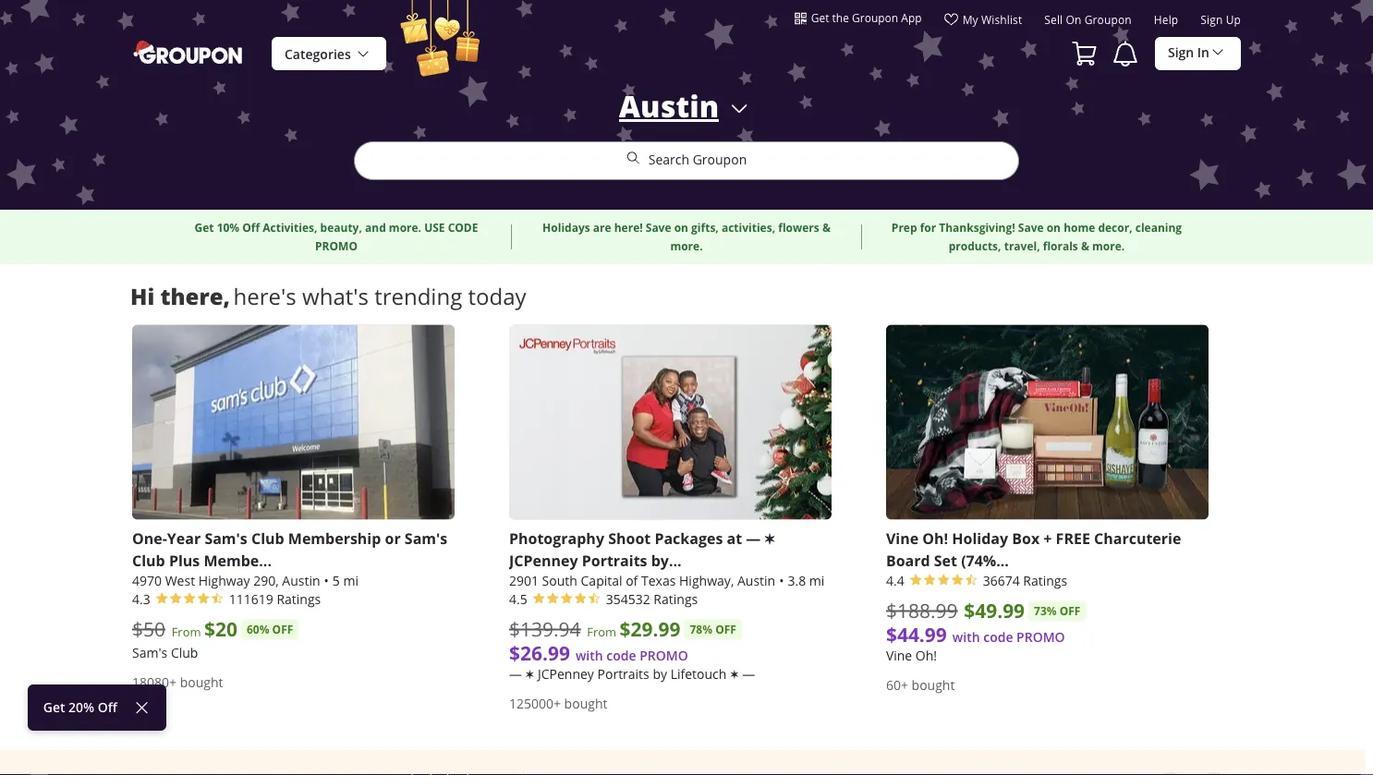 Task type: locate. For each thing, give the bounding box(es) containing it.
✶ inside photography shoot packages at — ✶ jcpenney portraits by... 2901 south capital of texas highway, austin • 3.8 mi
[[765, 528, 775, 548]]

0 vertical spatial portraits
[[582, 550, 648, 571]]

on
[[1066, 12, 1082, 27], [674, 220, 689, 236], [1047, 220, 1061, 236]]

&
[[823, 220, 831, 236], [1081, 238, 1090, 254]]

0 vertical spatial code
[[984, 628, 1014, 645]]

vine up 60+
[[886, 647, 913, 664]]

0 horizontal spatial from
[[172, 624, 201, 640]]

1 horizontal spatial off
[[716, 622, 737, 638]]

2 • from the left
[[779, 572, 784, 589]]

& right flowers
[[823, 220, 831, 236]]

by...
[[651, 550, 682, 571]]

promo for $44.99
[[1017, 628, 1065, 645]]

2 horizontal spatial sam's
[[405, 528, 448, 548]]

10%
[[217, 220, 240, 236]]

club up 18080+ bought
[[171, 644, 198, 661]]

sign inside button
[[1168, 44, 1194, 61]]

ratings down texas
[[654, 590, 698, 608]]

1 horizontal spatial more.
[[671, 238, 703, 254]]

save inside 'holidays are here! save on gifts, activities, flowers & more.'
[[646, 220, 672, 236]]

0 horizontal spatial on
[[674, 220, 689, 236]]

austin up 111619 ratings
[[282, 572, 320, 589]]

sign left up
[[1201, 12, 1223, 27]]

1 horizontal spatial groupon
[[852, 10, 899, 25]]

oh!
[[923, 528, 949, 548], [916, 647, 937, 664]]

ratings for $50
[[277, 590, 321, 608]]

+
[[1044, 528, 1052, 548]]

1 horizontal spatial club
[[171, 644, 198, 661]]

1 vertical spatial portraits
[[598, 665, 650, 682]]

2901
[[509, 572, 539, 589]]

sell
[[1045, 12, 1063, 27]]

the
[[832, 10, 849, 25]]

sign up link
[[1201, 12, 1241, 34]]

on up 'florals'
[[1047, 220, 1061, 236]]

1 from from the left
[[172, 624, 201, 640]]

1 horizontal spatial &
[[1081, 238, 1090, 254]]

off right 10%
[[242, 220, 260, 236]]

ratings up 73%
[[1024, 572, 1068, 589]]

on inside 'holidays are here! save on gifts, activities, flowers & more.'
[[674, 220, 689, 236]]

0 vertical spatial get
[[811, 10, 830, 25]]

2 horizontal spatial off
[[1060, 603, 1081, 619]]

get
[[811, 10, 830, 25], [195, 220, 214, 236], [43, 699, 65, 716]]

today
[[468, 281, 527, 311]]

portraits up capital
[[582, 550, 648, 571]]

1 horizontal spatial •
[[779, 572, 784, 589]]

0 horizontal spatial austin
[[282, 572, 320, 589]]

✶
[[765, 528, 775, 548], [526, 665, 535, 682], [730, 665, 739, 682]]

36674
[[983, 572, 1020, 589]]

promo inside $44.99 with code promo vine oh!
[[1017, 628, 1065, 645]]

get 20% off
[[43, 699, 117, 716]]

— for 2901 south capital of texas highway, austin
[[746, 528, 761, 548]]

get left 10%
[[195, 220, 214, 236]]

thanksgiving!
[[939, 220, 1016, 236]]

1 horizontal spatial on
[[1047, 220, 1061, 236]]

from inside $50 from $20 60% off sam's club
[[172, 624, 201, 640]]

with right '$26.99'
[[576, 647, 603, 664]]

promo inside $26.99 with code promo — ✶ jcpenney portraits by lifetouch ✶ —
[[640, 647, 688, 664]]

packages
[[655, 528, 723, 548]]

holidays are here! save on gifts, activities, flowers & more. link
[[534, 219, 839, 256]]

promo for $26.99
[[640, 647, 688, 664]]

0 horizontal spatial off
[[272, 622, 293, 638]]

1 vertical spatial code
[[607, 647, 636, 664]]

0 horizontal spatial ratings
[[277, 590, 321, 608]]

jcpenney up 125000+ bought
[[538, 665, 594, 682]]

code for $44.99
[[984, 628, 1014, 645]]

off right 20%
[[98, 699, 117, 716]]

my
[[963, 12, 979, 27]]

354532 ratings
[[606, 590, 698, 608]]

get inside get 10% off activities, beauty, and more. use code promo
[[195, 220, 214, 236]]

0 vertical spatial sign
[[1201, 12, 1223, 27]]

oh! up 60+ bought
[[916, 647, 937, 664]]

jcpenney
[[509, 550, 578, 571], [538, 665, 594, 682]]

code down from $29.99
[[607, 647, 636, 664]]

promo up by
[[640, 647, 688, 664]]

2 horizontal spatial promo
[[1017, 628, 1065, 645]]

promo down 73%
[[1017, 628, 1065, 645]]

jcpenney inside photography shoot packages at — ✶ jcpenney portraits by... 2901 south capital of texas highway, austin • 3.8 mi
[[509, 550, 578, 571]]

0 vertical spatial oh!
[[923, 528, 949, 548]]

1 vertical spatial get
[[195, 220, 214, 236]]

$50 from $20 60% off sam's club
[[132, 616, 293, 661]]

with inside $44.99 with code promo vine oh!
[[953, 628, 980, 645]]

mi right 3.8
[[810, 572, 825, 589]]

on right sell
[[1066, 12, 1082, 27]]

sam's
[[205, 528, 248, 548], [405, 528, 448, 548], [132, 644, 168, 661]]

1 vertical spatial with
[[576, 647, 603, 664]]

1 horizontal spatial bought
[[564, 695, 608, 712]]

save inside prep for thanksgiving! save on home decor, cleaning products, travel, florals & more.
[[1018, 220, 1044, 236]]

2 horizontal spatial club
[[251, 528, 284, 548]]

36674 ratings
[[983, 572, 1068, 589]]

0 horizontal spatial club
[[132, 550, 165, 571]]

sign for sign up
[[1201, 12, 1223, 27]]

get left 20%
[[43, 699, 65, 716]]

2 vine from the top
[[886, 647, 913, 664]]

bought right 60+
[[912, 676, 955, 694]]

$49.99
[[964, 597, 1025, 624]]

year
[[167, 528, 201, 548]]

from down 354532
[[587, 624, 617, 640]]

off inside $50 from $20 60% off sam's club
[[272, 622, 293, 638]]

(74%...
[[961, 550, 1009, 571]]

2 mi from the left
[[810, 572, 825, 589]]

1 horizontal spatial ratings
[[654, 590, 698, 608]]

✶ right lifetouch on the bottom of page
[[730, 665, 739, 682]]

Search Groupon search field
[[354, 86, 1020, 210]]

& down home
[[1081, 238, 1090, 254]]

0 horizontal spatial mi
[[343, 572, 359, 589]]

—
[[746, 528, 761, 548], [509, 665, 522, 682], [743, 665, 756, 682]]

on left the gifts,
[[674, 220, 689, 236]]

2 from from the left
[[587, 624, 617, 640]]

get the groupon app
[[811, 10, 922, 25]]

18080+
[[132, 674, 177, 691]]

save
[[646, 220, 672, 236], [1018, 220, 1044, 236]]

texas
[[642, 572, 676, 589]]

1 horizontal spatial sign
[[1201, 12, 1223, 27]]

0 vertical spatial jcpenney
[[509, 550, 578, 571]]

sam's up the membe...
[[205, 528, 248, 548]]

with
[[953, 628, 980, 645], [576, 647, 603, 664]]

1 vertical spatial jcpenney
[[538, 665, 594, 682]]

1 horizontal spatial get
[[195, 220, 214, 236]]

with inside $26.99 with code promo — ✶ jcpenney portraits by lifetouch ✶ —
[[576, 647, 603, 664]]

jcpenney inside $26.99 with code promo — ✶ jcpenney portraits by lifetouch ✶ —
[[538, 665, 594, 682]]

0 vertical spatial off
[[242, 220, 260, 236]]

•
[[324, 572, 329, 589], [779, 572, 784, 589]]

0 vertical spatial vine
[[886, 528, 919, 548]]

1 horizontal spatial ✶
[[730, 665, 739, 682]]

2 vertical spatial get
[[43, 699, 65, 716]]

0 horizontal spatial save
[[646, 220, 672, 236]]

0 horizontal spatial &
[[823, 220, 831, 236]]

photography shoot packages at — ✶ jcpenney portraits by... 2901 south capital of texas highway, austin • 3.8 mi
[[509, 528, 825, 589]]

2 horizontal spatial get
[[811, 10, 830, 25]]

1 horizontal spatial save
[[1018, 220, 1044, 236]]

plus
[[169, 550, 200, 571]]

2 save from the left
[[1018, 220, 1044, 236]]

1 horizontal spatial from
[[587, 624, 617, 640]]

354532
[[606, 590, 651, 608]]

wishlist
[[982, 12, 1023, 27]]

2 vertical spatial club
[[171, 644, 198, 661]]

in
[[1198, 44, 1210, 61]]

✶ up the 125000+
[[526, 665, 535, 682]]

more. down the gifts,
[[671, 238, 703, 254]]

$50
[[132, 616, 165, 642]]

1 vertical spatial oh!
[[916, 647, 937, 664]]

sam's down $50
[[132, 644, 168, 661]]

2 horizontal spatial on
[[1066, 12, 1082, 27]]

products,
[[949, 238, 1002, 254]]

code inside $44.99 with code promo vine oh!
[[984, 628, 1014, 645]]

mi right 5
[[343, 572, 359, 589]]

groupon up notifications inbox image
[[1085, 12, 1132, 27]]

more. left use
[[389, 220, 422, 236]]

groupon right search
[[693, 151, 747, 168]]

1 vine from the top
[[886, 528, 919, 548]]

save right here!
[[646, 220, 672, 236]]

0 horizontal spatial •
[[324, 572, 329, 589]]

austin left 3.8
[[738, 572, 776, 589]]

ratings for $139.94
[[654, 590, 698, 608]]

— right at
[[746, 528, 761, 548]]

0 vertical spatial &
[[823, 220, 831, 236]]

sign left in
[[1168, 44, 1194, 61]]

holiday
[[952, 528, 1009, 548]]

portraits
[[582, 550, 648, 571], [598, 665, 650, 682]]

0 horizontal spatial sam's
[[132, 644, 168, 661]]

sell on groupon link
[[1045, 12, 1132, 34]]

1 mi from the left
[[343, 572, 359, 589]]

austin inside photography shoot packages at — ✶ jcpenney portraits by... 2901 south capital of texas highway, austin • 3.8 mi
[[738, 572, 776, 589]]

portraits inside $26.99 with code promo — ✶ jcpenney portraits by lifetouch ✶ —
[[598, 665, 650, 682]]

sign in button
[[1155, 36, 1241, 70]]

0 horizontal spatial more.
[[389, 220, 422, 236]]

off
[[1060, 603, 1081, 619], [272, 622, 293, 638], [716, 622, 737, 638]]

more. down decor, in the right of the page
[[1093, 238, 1125, 254]]

2 horizontal spatial ✶
[[765, 528, 775, 548]]

0 horizontal spatial sign
[[1168, 44, 1194, 61]]

club up 4970
[[132, 550, 165, 571]]

78% off
[[690, 622, 737, 638]]

0 vertical spatial promo
[[315, 238, 358, 254]]

1 horizontal spatial code
[[984, 628, 1014, 645]]

off inside get 10% off activities, beauty, and more. use code promo
[[242, 220, 260, 236]]

1 vertical spatial vine
[[886, 647, 913, 664]]

1 horizontal spatial with
[[953, 628, 980, 645]]

— inside photography shoot packages at — ✶ jcpenney portraits by... 2901 south capital of texas highway, austin • 3.8 mi
[[746, 528, 761, 548]]

1 vertical spatial club
[[132, 550, 165, 571]]

bought for $44.99
[[912, 676, 955, 694]]

groupon right "the"
[[852, 10, 899, 25]]

off right 73%
[[1060, 603, 1081, 619]]

or
[[385, 528, 401, 548]]

bought right the 125000+
[[564, 695, 608, 712]]

club up the membe...
[[251, 528, 284, 548]]

help link
[[1154, 12, 1179, 34]]

73%
[[1034, 603, 1057, 619]]

111619 ratings
[[229, 590, 321, 608]]

jcpenney for 2901 south capital of texas highway, austin
[[509, 550, 578, 571]]

1 horizontal spatial off
[[242, 220, 260, 236]]

0 horizontal spatial ✶
[[526, 665, 535, 682]]

1 vertical spatial promo
[[1017, 628, 1065, 645]]

portraits inside photography shoot packages at — ✶ jcpenney portraits by... 2901 south capital of texas highway, austin • 3.8 mi
[[582, 550, 648, 571]]

austin up search
[[619, 86, 719, 126]]

$29.99
[[620, 616, 681, 643]]

by
[[653, 665, 667, 682]]

photography
[[509, 528, 605, 548]]

0 horizontal spatial groupon
[[693, 151, 747, 168]]

60%
[[247, 622, 269, 638]]

hi there, here's what's trending today
[[130, 281, 527, 311]]

flowers
[[779, 220, 820, 236]]

bought down $50 from $20 60% off sam's club
[[180, 674, 223, 691]]

2 horizontal spatial austin
[[738, 572, 776, 589]]

groupon for on
[[1085, 12, 1132, 27]]

get for get 20% off
[[43, 699, 65, 716]]

with down $49.99
[[953, 628, 980, 645]]

off right 78%
[[716, 622, 737, 638]]

from left $20
[[172, 624, 201, 640]]

vine
[[886, 528, 919, 548], [886, 647, 913, 664]]

groupon inside button
[[852, 10, 899, 25]]

• inside one-year sam's club membership or sam's club plus membe... 4970 west highway 290, austin • 5 mi
[[324, 572, 329, 589]]

promo
[[315, 238, 358, 254], [1017, 628, 1065, 645], [640, 647, 688, 664]]

code down $49.99
[[984, 628, 1014, 645]]

0 horizontal spatial promo
[[315, 238, 358, 254]]

save up the travel,
[[1018, 220, 1044, 236]]

membership
[[288, 528, 381, 548]]

1 vertical spatial sign
[[1168, 44, 1194, 61]]

ratings down 290,
[[277, 590, 321, 608]]

✶ right at
[[765, 528, 775, 548]]

0 horizontal spatial off
[[98, 699, 117, 716]]

off for 10%
[[242, 220, 260, 236]]

austin inside button
[[619, 86, 719, 126]]

club
[[251, 528, 284, 548], [132, 550, 165, 571], [171, 644, 198, 661]]

1 horizontal spatial mi
[[810, 572, 825, 589]]

1 vertical spatial &
[[1081, 238, 1090, 254]]

vine up 'board'
[[886, 528, 919, 548]]

• left 3.8
[[779, 572, 784, 589]]

2 vertical spatial promo
[[640, 647, 688, 664]]

one-
[[132, 528, 167, 548]]

2 horizontal spatial more.
[[1093, 238, 1125, 254]]

home
[[1064, 220, 1096, 236]]

promo down beauty,
[[315, 238, 358, 254]]

0 horizontal spatial code
[[607, 647, 636, 664]]

holidays
[[543, 220, 590, 236]]

1 • from the left
[[324, 572, 329, 589]]

0 vertical spatial with
[[953, 628, 980, 645]]

0 vertical spatial club
[[251, 528, 284, 548]]

code inside $26.99 with code promo — ✶ jcpenney portraits by lifetouch ✶ —
[[607, 647, 636, 664]]

— up the 125000+
[[509, 665, 522, 682]]

portraits left by
[[598, 665, 650, 682]]

on inside prep for thanksgiving! save on home decor, cleaning products, travel, florals & more.
[[1047, 220, 1061, 236]]

from
[[172, 624, 201, 640], [587, 624, 617, 640]]

oh! up set
[[923, 528, 949, 548]]

111619
[[229, 590, 273, 608]]

1 save from the left
[[646, 220, 672, 236]]

get inside button
[[811, 10, 830, 25]]

4.4
[[886, 572, 905, 589]]

get for get the groupon app
[[811, 10, 830, 25]]

2 horizontal spatial groupon
[[1085, 12, 1132, 27]]

jcpenney down photography
[[509, 550, 578, 571]]

4.3
[[132, 590, 150, 608]]

2 horizontal spatial bought
[[912, 676, 955, 694]]

1 horizontal spatial promo
[[640, 647, 688, 664]]

1 vertical spatial off
[[98, 699, 117, 716]]

save for more.
[[646, 220, 672, 236]]

club inside $50 from $20 60% off sam's club
[[171, 644, 198, 661]]

0 horizontal spatial with
[[576, 647, 603, 664]]

more. inside prep for thanksgiving! save on home decor, cleaning products, travel, florals & more.
[[1093, 238, 1125, 254]]

✶ for 2901 south capital of texas highway, austin
[[765, 528, 775, 548]]

$139.94
[[509, 616, 581, 642]]

save for travel,
[[1018, 220, 1044, 236]]

73% off
[[1034, 603, 1081, 619]]

more.
[[389, 220, 422, 236], [671, 238, 703, 254], [1093, 238, 1125, 254]]

1 horizontal spatial austin
[[619, 86, 719, 126]]

sam's right or
[[405, 528, 448, 548]]

• left 5
[[324, 572, 329, 589]]

off for 20%
[[98, 699, 117, 716]]

off right 60%
[[272, 622, 293, 638]]

florals
[[1043, 238, 1079, 254]]

get left "the"
[[811, 10, 830, 25]]

austin button
[[619, 86, 754, 127]]

0 horizontal spatial get
[[43, 699, 65, 716]]



Task type: describe. For each thing, give the bounding box(es) containing it.
vine inside $44.99 with code promo vine oh!
[[886, 647, 913, 664]]

travel,
[[1004, 238, 1041, 254]]

sign for sign in
[[1168, 44, 1194, 61]]

activities,
[[263, 220, 317, 236]]

hi
[[130, 281, 155, 311]]

search groupon
[[649, 151, 747, 168]]

free
[[1056, 528, 1091, 548]]

search
[[649, 151, 690, 168]]

help
[[1154, 12, 1179, 27]]

20%
[[68, 699, 94, 716]]

with for $44.99
[[953, 628, 980, 645]]

5
[[333, 572, 340, 589]]

jcpenney for $26.99
[[538, 665, 594, 682]]

get 10% off activities, beauty, and more. use code promo
[[195, 220, 478, 254]]

4970
[[132, 572, 162, 589]]

promo inside get 10% off activities, beauty, and more. use code promo
[[315, 238, 358, 254]]

get the groupon app button
[[795, 9, 922, 26]]

290,
[[253, 572, 279, 589]]

1 horizontal spatial sam's
[[205, 528, 248, 548]]

& inside prep for thanksgiving! save on home decor, cleaning products, travel, florals & more.
[[1081, 238, 1090, 254]]

trending
[[375, 281, 462, 311]]

cleaning
[[1136, 220, 1182, 236]]

more. inside get 10% off activities, beauty, and more. use code promo
[[389, 220, 422, 236]]

board
[[886, 550, 930, 571]]

decor,
[[1099, 220, 1133, 236]]

there,
[[160, 281, 230, 311]]

groupon image
[[132, 39, 246, 65]]

off for $26.99
[[716, 622, 737, 638]]

of
[[626, 572, 638, 589]]

gifts,
[[692, 220, 719, 236]]

Search Groupon search field
[[354, 141, 1020, 180]]

prep
[[892, 220, 917, 236]]

& inside 'holidays are here! save on gifts, activities, flowers & more.'
[[823, 220, 831, 236]]

$20
[[204, 616, 238, 643]]

with for $26.99
[[576, 647, 603, 664]]

highway,
[[679, 572, 734, 589]]

• inside photography shoot packages at — ✶ jcpenney portraits by... 2901 south capital of texas highway, austin • 3.8 mi
[[779, 572, 784, 589]]

get for get 10% off activities, beauty, and more. use code promo
[[195, 220, 214, 236]]

sam's inside $50 from $20 60% off sam's club
[[132, 644, 168, 661]]

membe...
[[204, 550, 272, 571]]

code for $26.99
[[607, 647, 636, 664]]

portraits for photography
[[582, 550, 648, 571]]

sell on groupon
[[1045, 12, 1132, 27]]

sign in
[[1168, 44, 1210, 61]]

holidays are here! save on gifts, activities, flowers & more.
[[543, 220, 831, 254]]

on for prep for thanksgiving! save on home decor, cleaning products, travel, florals & more.
[[1047, 220, 1061, 236]]

off for $44.99
[[1060, 603, 1081, 619]]

sign up
[[1201, 12, 1241, 27]]

code
[[448, 220, 478, 236]]

mi inside photography shoot packages at — ✶ jcpenney portraits by... 2901 south capital of texas highway, austin • 3.8 mi
[[810, 572, 825, 589]]

at
[[727, 528, 742, 548]]

from $29.99
[[587, 616, 681, 643]]

$188.99
[[886, 598, 958, 624]]

for
[[920, 220, 937, 236]]

oh! inside $44.99 with code promo vine oh!
[[916, 647, 937, 664]]

$44.99 with code promo vine oh!
[[886, 621, 1065, 664]]

$26.99 with code promo — ✶ jcpenney portraits by lifetouch ✶ —
[[509, 639, 756, 682]]

are
[[593, 220, 612, 236]]

125000+ bought
[[509, 695, 608, 712]]

austin inside one-year sam's club membership or sam's club plus membe... 4970 west highway 290, austin • 5 mi
[[282, 572, 320, 589]]

18080+ bought
[[132, 674, 223, 691]]

4.5
[[509, 590, 528, 608]]

groupon inside search box
[[693, 151, 747, 168]]

notifications inbox image
[[1111, 39, 1141, 68]]

app
[[902, 10, 922, 25]]

my wishlist link
[[944, 12, 1023, 34]]

2 horizontal spatial ratings
[[1024, 572, 1068, 589]]

south
[[542, 572, 578, 589]]

prep for thanksgiving! save on home decor, cleaning products, travel, florals & more. link
[[885, 219, 1190, 256]]

my wishlist
[[963, 12, 1023, 27]]

activities,
[[722, 220, 776, 236]]

up
[[1226, 12, 1241, 27]]

$26.99
[[509, 639, 570, 666]]

groupon for the
[[852, 10, 899, 25]]

125000+
[[509, 695, 561, 712]]

categories
[[285, 46, 351, 63]]

capital
[[581, 572, 623, 589]]

one-year sam's club membership or sam's club plus membe... 4970 west highway 290, austin • 5 mi
[[132, 528, 448, 589]]

— right lifetouch on the bottom of page
[[743, 665, 756, 682]]

more. inside 'holidays are here! save on gifts, activities, flowers & more.'
[[671, 238, 703, 254]]

from inside from $29.99
[[587, 624, 617, 640]]

✶ for $26.99
[[526, 665, 535, 682]]

oh! inside 'vine oh! holiday box + free charcuterie board set (74%...'
[[923, 528, 949, 548]]

portraits for $26.99
[[598, 665, 650, 682]]

mi inside one-year sam's club membership or sam's club plus membe... 4970 west highway 290, austin • 5 mi
[[343, 572, 359, 589]]

60+
[[886, 676, 909, 694]]

use
[[424, 220, 445, 236]]

0 horizontal spatial bought
[[180, 674, 223, 691]]

and
[[365, 220, 386, 236]]

set
[[934, 550, 958, 571]]

60+ bought
[[886, 676, 955, 694]]

bought for $26.99
[[564, 695, 608, 712]]

on for holidays are here! save on gifts, activities, flowers & more.
[[674, 220, 689, 236]]

beauty,
[[320, 220, 362, 236]]

vine inside 'vine oh! holiday box + free charcuterie board set (74%...'
[[886, 528, 919, 548]]

78%
[[690, 622, 713, 638]]

— for $26.99
[[509, 665, 522, 682]]

highway
[[198, 572, 250, 589]]

box
[[1012, 528, 1040, 548]]

categories button
[[272, 37, 386, 71]]

what's
[[302, 281, 369, 311]]

3.8
[[788, 572, 806, 589]]



Task type: vqa. For each thing, say whether or not it's contained in the screenshot.
the $26.99 at the bottom left
yes



